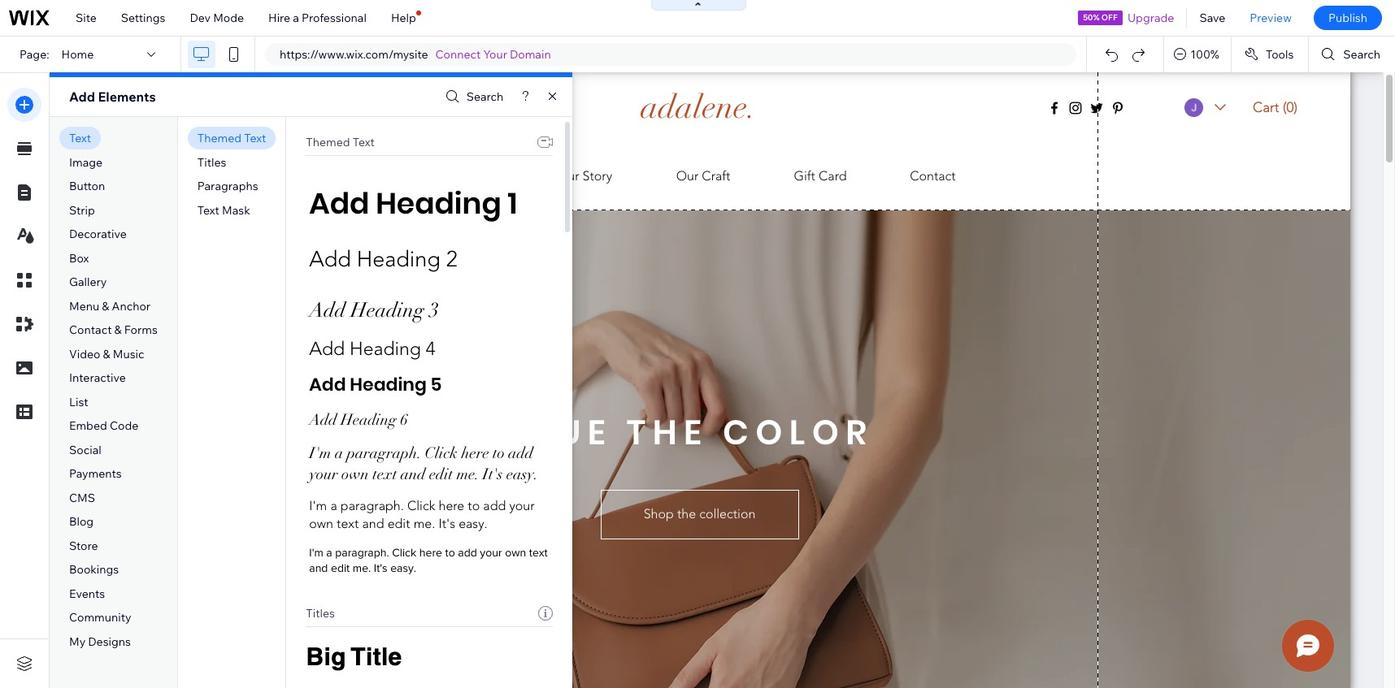 Task type: vqa. For each thing, say whether or not it's contained in the screenshot.
Navigate
no



Task type: describe. For each thing, give the bounding box(es) containing it.
1 vertical spatial edit
[[388, 517, 410, 532]]

forms
[[124, 323, 158, 338]]

1 i'm a paragraph. click here to add your own text and edit me. it's easy. from the top
[[309, 444, 539, 485]]

2 vertical spatial add
[[458, 547, 477, 559]]

preview
[[1250, 11, 1292, 25]]

& for contact
[[114, 323, 122, 338]]

my
[[69, 635, 86, 650]]

2 horizontal spatial own
[[505, 547, 526, 559]]

publish
[[1329, 11, 1368, 25]]

4
[[426, 338, 436, 360]]

text up image
[[69, 131, 91, 146]]

menu
[[69, 299, 99, 314]]

heading for 1
[[376, 183, 502, 224]]

0 horizontal spatial own
[[309, 517, 333, 532]]

1 vertical spatial it's
[[439, 517, 455, 532]]

help
[[391, 11, 416, 25]]

1 vertical spatial search
[[467, 89, 504, 104]]

add for add heading 1
[[309, 183, 369, 224]]

1 vertical spatial click
[[407, 499, 435, 514]]

embed code
[[69, 419, 138, 434]]

heading for 3
[[351, 298, 424, 323]]

heading for 2
[[357, 247, 441, 273]]

0 vertical spatial click
[[425, 444, 458, 463]]

designs
[[88, 635, 131, 650]]

add for add heading 5
[[309, 373, 346, 398]]

1
[[508, 183, 518, 224]]

menu & anchor
[[69, 299, 151, 314]]

tools button
[[1232, 37, 1309, 72]]

decorative
[[69, 227, 127, 242]]

2 horizontal spatial and
[[401, 465, 426, 485]]

2 horizontal spatial edit
[[429, 465, 453, 485]]

3 i'm a paragraph. click here to add your own text and edit me. it's easy. from the top
[[309, 547, 548, 575]]

add for add elements
[[69, 89, 95, 105]]

box
[[69, 251, 89, 266]]

& for menu
[[102, 299, 109, 314]]

video & music
[[69, 347, 144, 362]]

my designs
[[69, 635, 131, 650]]

community
[[69, 611, 131, 626]]

gallery
[[69, 275, 107, 290]]

add for add heading 6
[[309, 411, 337, 430]]

add heading 5
[[309, 373, 442, 398]]

contact
[[69, 323, 112, 338]]

strip
[[69, 203, 95, 218]]

add heading 2
[[309, 247, 458, 273]]

2 horizontal spatial it's
[[483, 465, 503, 485]]

elements
[[98, 89, 156, 105]]

0 vertical spatial paragraph.
[[347, 444, 421, 463]]

2 horizontal spatial text
[[529, 547, 548, 559]]

3 i'm from the top
[[309, 547, 323, 559]]

upgrade
[[1128, 11, 1175, 25]]

off
[[1102, 12, 1118, 23]]

& for video
[[103, 347, 110, 362]]

2 horizontal spatial add
[[509, 444, 533, 463]]

0 horizontal spatial your
[[309, 465, 338, 485]]

0 horizontal spatial themed text
[[197, 131, 266, 146]]

site
[[76, 11, 97, 25]]

embed
[[69, 419, 107, 434]]

0 vertical spatial text
[[373, 465, 397, 485]]

1 vertical spatial search button
[[441, 85, 504, 109]]

2 vertical spatial click
[[392, 547, 417, 559]]

2 vertical spatial edit
[[331, 563, 350, 575]]

blog
[[69, 515, 94, 530]]

https://www.wix.com/mysite
[[280, 47, 428, 62]]

0 vertical spatial search button
[[1310, 37, 1396, 72]]

events
[[69, 587, 105, 602]]

heading for 5
[[350, 373, 427, 398]]

connect
[[436, 47, 481, 62]]

0 horizontal spatial text
[[337, 517, 359, 532]]

0 horizontal spatial me.
[[353, 563, 371, 575]]

2 vertical spatial here
[[420, 547, 442, 559]]

0 vertical spatial own
[[342, 465, 369, 485]]

add heading 1
[[309, 183, 518, 224]]

1 vertical spatial easy.
[[459, 517, 488, 532]]

save button
[[1188, 0, 1238, 36]]

1 horizontal spatial me.
[[414, 517, 435, 532]]

1 horizontal spatial themed text
[[306, 135, 375, 150]]

2 horizontal spatial easy.
[[507, 465, 539, 485]]

add for add heading 4
[[309, 338, 345, 360]]

2
[[446, 247, 458, 273]]

2 vertical spatial your
[[480, 547, 502, 559]]

anchor
[[112, 299, 151, 314]]

store
[[69, 539, 98, 554]]

code
[[110, 419, 138, 434]]

cms
[[69, 491, 95, 506]]

1 horizontal spatial themed
[[306, 135, 350, 150]]



Task type: locate. For each thing, give the bounding box(es) containing it.
2 vertical spatial paragraph.
[[335, 547, 389, 559]]

1 horizontal spatial add
[[483, 499, 506, 514]]

add up add heading 4
[[309, 298, 346, 323]]

heading up add heading 4
[[351, 298, 424, 323]]

2 vertical spatial i'm
[[309, 547, 323, 559]]

2 vertical spatial to
[[445, 547, 455, 559]]

2 vertical spatial me.
[[353, 563, 371, 575]]

1 vertical spatial paragraph.
[[341, 499, 404, 514]]

1 vertical spatial i'm a paragraph. click here to add your own text and edit me. it's easy.
[[309, 499, 535, 532]]

it's
[[483, 465, 503, 485], [439, 517, 455, 532], [374, 563, 388, 575]]

0 horizontal spatial easy.
[[391, 563, 416, 575]]

1 horizontal spatial edit
[[388, 517, 410, 532]]

1 vertical spatial &
[[114, 323, 122, 338]]

2 vertical spatial it's
[[374, 563, 388, 575]]

1 horizontal spatial titles
[[306, 607, 335, 621]]

& right menu
[[102, 299, 109, 314]]

titles
[[197, 155, 226, 170], [306, 607, 335, 621]]

& left forms
[[114, 323, 122, 338]]

a
[[293, 11, 299, 25], [335, 444, 343, 463], [331, 499, 337, 514], [326, 547, 332, 559]]

1 horizontal spatial own
[[342, 465, 369, 485]]

domain
[[510, 47, 551, 62]]

contact & forms
[[69, 323, 158, 338]]

add up add heading 5 at left
[[309, 338, 345, 360]]

music
[[113, 347, 144, 362]]

2 horizontal spatial me.
[[457, 465, 479, 485]]

interactive
[[69, 371, 126, 386]]

text up paragraphs
[[244, 131, 266, 146]]

text left mask
[[197, 203, 220, 218]]

search button
[[1310, 37, 1396, 72], [441, 85, 504, 109]]

add up add heading 2
[[309, 183, 369, 224]]

0 vertical spatial and
[[401, 465, 426, 485]]

0 vertical spatial add
[[509, 444, 533, 463]]

2 vertical spatial easy.
[[391, 563, 416, 575]]

and
[[401, 465, 426, 485], [362, 517, 384, 532], [309, 563, 328, 575]]

add down add heading 5 at left
[[309, 411, 337, 430]]

dev
[[190, 11, 211, 25]]

0 vertical spatial it's
[[483, 465, 503, 485]]

your
[[309, 465, 338, 485], [509, 499, 535, 514], [480, 547, 502, 559]]

search down your
[[467, 89, 504, 104]]

add heading 6
[[309, 411, 408, 430]]

add down home
[[69, 89, 95, 105]]

0 vertical spatial here
[[461, 444, 489, 463]]

here
[[461, 444, 489, 463], [439, 499, 465, 514], [420, 547, 442, 559]]

bookings
[[69, 563, 119, 578]]

add heading 4
[[309, 338, 436, 360]]

1 horizontal spatial and
[[362, 517, 384, 532]]

heading
[[376, 183, 502, 224], [357, 247, 441, 273], [351, 298, 424, 323], [350, 338, 421, 360], [350, 373, 427, 398], [341, 411, 397, 430]]

your
[[484, 47, 507, 62]]

publish button
[[1314, 6, 1383, 30]]

1 vertical spatial and
[[362, 517, 384, 532]]

1 horizontal spatial your
[[480, 547, 502, 559]]

1 vertical spatial here
[[439, 499, 465, 514]]

0 vertical spatial edit
[[429, 465, 453, 485]]

2 horizontal spatial your
[[509, 499, 535, 514]]

text
[[69, 131, 91, 146], [244, 131, 266, 146], [353, 135, 375, 150], [197, 203, 220, 218]]

add up add heading 3
[[309, 247, 351, 273]]

&
[[102, 299, 109, 314], [114, 323, 122, 338], [103, 347, 110, 362]]

add
[[69, 89, 95, 105], [309, 183, 369, 224], [309, 247, 351, 273], [309, 298, 346, 323], [309, 338, 345, 360], [309, 373, 346, 398], [309, 411, 337, 430]]

text
[[373, 465, 397, 485], [337, 517, 359, 532], [529, 547, 548, 559]]

button
[[69, 179, 105, 194]]

add up add heading 6
[[309, 373, 346, 398]]

mode
[[213, 11, 244, 25]]

1 horizontal spatial easy.
[[459, 517, 488, 532]]

0 vertical spatial titles
[[197, 155, 226, 170]]

1 vertical spatial your
[[509, 499, 535, 514]]

paragraph.
[[347, 444, 421, 463], [341, 499, 404, 514], [335, 547, 389, 559]]

me.
[[457, 465, 479, 485], [414, 517, 435, 532], [353, 563, 371, 575]]

search button down publish
[[1310, 37, 1396, 72]]

0 horizontal spatial search
[[467, 89, 504, 104]]

preview button
[[1238, 0, 1304, 36]]

search
[[1344, 47, 1381, 62], [467, 89, 504, 104]]

heading for 6
[[341, 411, 397, 430]]

list
[[69, 395, 88, 410]]

0 vertical spatial i'm
[[309, 444, 331, 463]]

add heading 3
[[309, 298, 439, 323]]

1 vertical spatial text
[[337, 517, 359, 532]]

50% off
[[1083, 12, 1118, 23]]

2 vertical spatial i'm a paragraph. click here to add your own text and edit me. it's easy.
[[309, 547, 548, 575]]

add
[[509, 444, 533, 463], [483, 499, 506, 514], [458, 547, 477, 559]]

1 horizontal spatial search
[[1344, 47, 1381, 62]]

5
[[431, 373, 442, 398]]

0 horizontal spatial search button
[[441, 85, 504, 109]]

professional
[[302, 11, 367, 25]]

0 horizontal spatial edit
[[331, 563, 350, 575]]

1 horizontal spatial text
[[373, 465, 397, 485]]

0 vertical spatial &
[[102, 299, 109, 314]]

0 vertical spatial i'm a paragraph. click here to add your own text and edit me. it's easy.
[[309, 444, 539, 485]]

search down publish button
[[1344, 47, 1381, 62]]

2 vertical spatial and
[[309, 563, 328, 575]]

1 vertical spatial to
[[468, 499, 480, 514]]

home
[[61, 47, 94, 62]]

text mask
[[197, 203, 250, 218]]

heading for 4
[[350, 338, 421, 360]]

2 i'm a paragraph. click here to add your own text and edit me. it's easy. from the top
[[309, 499, 535, 532]]

image
[[69, 155, 103, 170]]

50%
[[1083, 12, 1100, 23]]

2 vertical spatial text
[[529, 547, 548, 559]]

https://www.wix.com/mysite connect your domain
[[280, 47, 551, 62]]

3
[[429, 298, 439, 323]]

add elements
[[69, 89, 156, 105]]

2 vertical spatial &
[[103, 347, 110, 362]]

2 vertical spatial own
[[505, 547, 526, 559]]

0 vertical spatial me.
[[457, 465, 479, 485]]

video
[[69, 347, 100, 362]]

themed text
[[197, 131, 266, 146], [306, 135, 375, 150]]

100%
[[1191, 47, 1220, 62]]

easy.
[[507, 465, 539, 485], [459, 517, 488, 532], [391, 563, 416, 575]]

settings
[[121, 11, 165, 25]]

1 horizontal spatial search button
[[1310, 37, 1396, 72]]

own
[[342, 465, 369, 485], [309, 517, 333, 532], [505, 547, 526, 559]]

paragraphs
[[197, 179, 258, 194]]

themed
[[197, 131, 242, 146], [306, 135, 350, 150]]

1 horizontal spatial it's
[[439, 517, 455, 532]]

heading left 2 at the left top of page
[[357, 247, 441, 273]]

save
[[1200, 11, 1226, 25]]

social
[[69, 443, 101, 458]]

2 horizontal spatial to
[[493, 444, 505, 463]]

heading left 6
[[341, 411, 397, 430]]

search button down connect
[[441, 85, 504, 109]]

payments
[[69, 467, 122, 482]]

hire
[[268, 11, 290, 25]]

add for add heading 2
[[309, 247, 351, 273]]

edit
[[429, 465, 453, 485], [388, 517, 410, 532], [331, 563, 350, 575]]

0 horizontal spatial to
[[445, 547, 455, 559]]

heading up 6
[[350, 373, 427, 398]]

to
[[493, 444, 505, 463], [468, 499, 480, 514], [445, 547, 455, 559]]

hire a professional
[[268, 11, 367, 25]]

0 vertical spatial to
[[493, 444, 505, 463]]

1 vertical spatial i'm
[[309, 499, 327, 514]]

dev mode
[[190, 11, 244, 25]]

1 vertical spatial titles
[[306, 607, 335, 621]]

1 vertical spatial me.
[[414, 517, 435, 532]]

mask
[[222, 203, 250, 218]]

0 horizontal spatial add
[[458, 547, 477, 559]]

i'm
[[309, 444, 331, 463], [309, 499, 327, 514], [309, 547, 323, 559]]

0 vertical spatial your
[[309, 465, 338, 485]]

heading up add heading 5 at left
[[350, 338, 421, 360]]

1 vertical spatial add
[[483, 499, 506, 514]]

text up the add heading 1
[[353, 135, 375, 150]]

0 horizontal spatial it's
[[374, 563, 388, 575]]

1 horizontal spatial to
[[468, 499, 480, 514]]

1 i'm from the top
[[309, 444, 331, 463]]

& right the video
[[103, 347, 110, 362]]

click
[[425, 444, 458, 463], [407, 499, 435, 514], [392, 547, 417, 559]]

add for add heading 3
[[309, 298, 346, 323]]

tools
[[1266, 47, 1294, 62]]

heading up 2 at the left top of page
[[376, 183, 502, 224]]

i'm a paragraph. click here to add your own text and edit me. it's easy.
[[309, 444, 539, 485], [309, 499, 535, 532], [309, 547, 548, 575]]

0 vertical spatial search
[[1344, 47, 1381, 62]]

0 vertical spatial easy.
[[507, 465, 539, 485]]

1 vertical spatial own
[[309, 517, 333, 532]]

0 horizontal spatial and
[[309, 563, 328, 575]]

0 horizontal spatial themed
[[197, 131, 242, 146]]

0 horizontal spatial titles
[[197, 155, 226, 170]]

2 i'm from the top
[[309, 499, 327, 514]]

100% button
[[1165, 37, 1231, 72]]

6
[[401, 411, 408, 430]]



